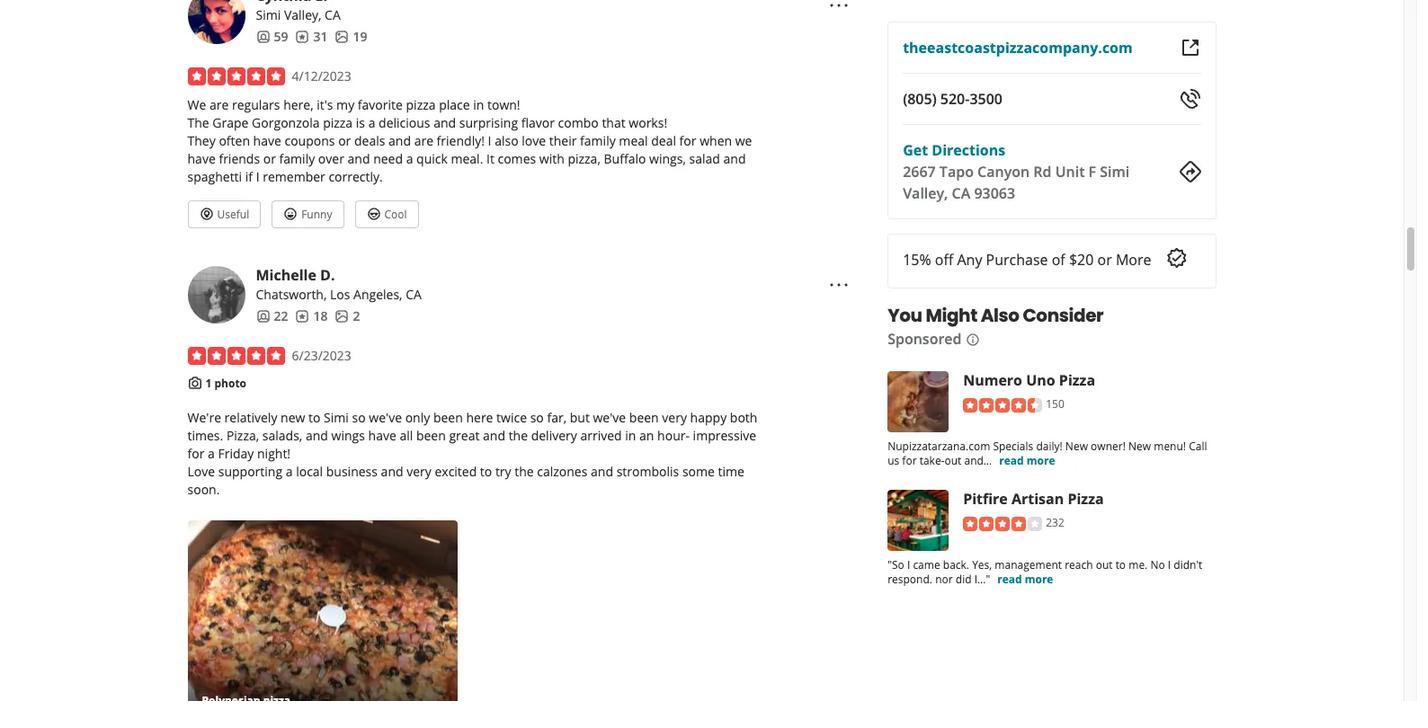 Task type: describe. For each thing, give the bounding box(es) containing it.
1 new from the left
[[1066, 439, 1088, 454]]

we're relatively new to simi so we've only been here twice so far, but we've been very happy both times. pizza, salads, and wings have all been great and the delivery arrived in an hour- impressive for a friday night! love supporting a local business and very excited to try the calzones and strombolis some time soon.
[[188, 410, 758, 499]]

1 vertical spatial very
[[407, 464, 432, 481]]

6/23/2023
[[292, 347, 351, 364]]

a down times.
[[208, 446, 215, 463]]

been up great at the left bottom
[[433, 410, 463, 427]]

purchase
[[986, 250, 1048, 270]]

some
[[682, 464, 715, 481]]

24 external link v2 image
[[1179, 37, 1201, 58]]

15%
[[903, 250, 931, 270]]

read more link for uno
[[999, 453, 1055, 469]]

daily!
[[1036, 439, 1063, 454]]

salad
[[689, 150, 720, 168]]

and down the we
[[724, 150, 746, 168]]

520-
[[941, 89, 970, 109]]

simi inside we're relatively new to simi so we've only been here twice so far, but we've been very happy both times. pizza, salads, and wings have all been great and the delivery arrived in an hour- impressive for a friday night! love supporting a local business and very excited to try the calzones and strombolis some time soon.
[[324, 410, 349, 427]]

pizza,
[[227, 428, 259, 445]]

grape
[[213, 114, 249, 132]]

regulars
[[232, 96, 280, 114]]

in inside we're relatively new to simi so we've only been here twice so far, but we've been very happy both times. pizza, salads, and wings have all been great and the delivery arrived in an hour- impressive for a friday night! love supporting a local business and very excited to try the calzones and strombolis some time soon.
[[625, 428, 636, 445]]

to inside "so i came back. yes, management reach out to me. no i didn't respond. nor did i…"
[[1116, 558, 1126, 573]]

owner!
[[1091, 439, 1126, 454]]

1 photo link
[[205, 376, 246, 391]]

2 we've from the left
[[593, 410, 626, 427]]

of
[[1052, 250, 1066, 270]]

far,
[[547, 410, 567, 427]]

read for pitfire
[[998, 572, 1022, 587]]

and down delicious
[[389, 132, 411, 150]]

numero uno pizza
[[963, 371, 1095, 390]]

might
[[926, 303, 977, 328]]

love
[[522, 132, 546, 150]]

over
[[318, 150, 344, 168]]

16 review v2 image for 18
[[295, 309, 310, 324]]

unit
[[1056, 162, 1085, 182]]

times.
[[188, 428, 223, 445]]

friends
[[219, 150, 260, 168]]

0 vertical spatial valley,
[[284, 7, 321, 24]]

2
[[353, 308, 360, 325]]

meal.
[[451, 150, 483, 168]]

photo of michelle d. image
[[188, 266, 245, 324]]

pitfire artisan pizza
[[963, 489, 1104, 509]]

nor
[[935, 572, 953, 587]]

us
[[888, 453, 900, 469]]

d.
[[320, 265, 335, 285]]

4.5 star rating image
[[963, 398, 1042, 413]]

1 vertical spatial pizza
[[323, 114, 353, 132]]

also
[[981, 303, 1020, 328]]

0 vertical spatial family
[[580, 132, 616, 150]]

for inside we're relatively new to simi so we've only been here twice so far, but we've been very happy both times. pizza, salads, and wings have all been great and the delivery arrived in an hour- impressive for a friday night! love supporting a local business and very excited to try the calzones and strombolis some time soon.
[[188, 446, 205, 463]]

16 funny v2 image
[[283, 207, 298, 221]]

funny button
[[272, 201, 344, 228]]

didn't
[[1174, 558, 1203, 573]]

we are regulars here, it's my favorite pizza place in town! the grape gorgonzola pizza is a delicious and surprising flavor combo that works! they often have coupons or deals and are friendly! i also love their family meal deal for when we have friends or family over and need a quick meal. it comes with pizza, buffalo wings, salad and spaghetti if i remember correctly.
[[188, 96, 752, 186]]

buffalo
[[604, 150, 646, 168]]

came
[[913, 558, 940, 573]]

friends element for simi valley, ca
[[256, 28, 288, 46]]

rd
[[1034, 162, 1052, 182]]

get directions link
[[903, 140, 1006, 160]]

you
[[888, 303, 922, 328]]

me.
[[1129, 558, 1148, 573]]

31
[[313, 28, 328, 45]]

arrived
[[580, 428, 622, 445]]

and down arrived
[[591, 464, 613, 481]]

pizza for numero uno pizza
[[1059, 371, 1095, 390]]

for inside nupizzatarzana.com specials daily! new owner! new menu! call us for take-out and…
[[902, 453, 917, 469]]

reviews element for 22
[[295, 308, 328, 326]]

useful
[[217, 207, 249, 222]]

out inside "so i came back. yes, management reach out to me. no i didn't respond. nor did i…"
[[1096, 558, 1113, 573]]

funny
[[301, 207, 332, 222]]

numero
[[963, 371, 1023, 390]]

"so
[[888, 558, 905, 573]]

1 vertical spatial to
[[480, 464, 492, 481]]

and down the place
[[434, 114, 456, 132]]

a right need
[[406, 150, 413, 168]]

read more for uno
[[999, 453, 1055, 469]]

for inside we are regulars here, it's my favorite pizza place in town! the grape gorgonzola pizza is a delicious and surprising flavor combo that works! they often have coupons or deals and are friendly! i also love their family meal deal for when we have friends or family over and need a quick meal. it comes with pizza, buffalo wings, salad and spaghetti if i remember correctly.
[[680, 132, 697, 150]]

try
[[495, 464, 511, 481]]

works!
[[629, 114, 667, 132]]

1
[[205, 376, 212, 391]]

2667
[[903, 162, 936, 182]]

16 cool v2 image
[[366, 207, 381, 221]]

18
[[313, 308, 328, 325]]

cool
[[384, 207, 407, 222]]

great
[[449, 428, 480, 445]]

coupons
[[285, 132, 335, 150]]

take-
[[920, 453, 945, 469]]

menu image
[[828, 0, 850, 16]]

friends element for chatsworth, los angeles, ca
[[256, 308, 288, 326]]

0 vertical spatial are
[[209, 96, 229, 114]]

16 photos v2 image for 2
[[335, 309, 349, 324]]

24 check in v2 image
[[1166, 248, 1188, 269]]

uno
[[1026, 371, 1056, 390]]

photo
[[214, 376, 246, 391]]

management
[[995, 558, 1062, 573]]

artisan
[[1012, 489, 1064, 509]]

local
[[296, 464, 323, 481]]

ca inside get directions 2667 tapo canyon rd unit f simi valley, ca 93063
[[952, 183, 971, 203]]

16 camera v2 image
[[188, 376, 202, 390]]

0 vertical spatial have
[[253, 132, 281, 150]]

theeastcoastpizzacompany.com link
[[903, 38, 1133, 58]]

4 star rating image
[[963, 517, 1042, 531]]

3500
[[970, 89, 1003, 109]]

been down 'only'
[[416, 428, 446, 445]]

16 friends v2 image
[[256, 309, 270, 324]]

that
[[602, 114, 626, 132]]

16 friends v2 image
[[256, 30, 270, 44]]

2 new from the left
[[1129, 439, 1151, 454]]

16 info v2 image
[[965, 333, 980, 347]]

need
[[373, 150, 403, 168]]

been up an
[[629, 410, 659, 427]]

gorgonzola
[[252, 114, 320, 132]]

wings,
[[649, 150, 686, 168]]

16 photos v2 image for 19
[[335, 30, 349, 44]]

0 vertical spatial very
[[662, 410, 687, 427]]

both
[[730, 410, 758, 427]]

photos element for 18
[[335, 308, 360, 326]]

0 vertical spatial ca
[[325, 7, 341, 24]]

correctly.
[[329, 168, 383, 186]]

pizza,
[[568, 150, 601, 168]]

simi inside get directions 2667 tapo canyon rd unit f simi valley, ca 93063
[[1100, 162, 1130, 182]]

twice
[[497, 410, 527, 427]]

reviews element for 59
[[295, 28, 328, 46]]

call
[[1189, 439, 1207, 454]]

is
[[356, 114, 365, 132]]

with
[[539, 150, 565, 168]]

michelle d. link
[[256, 265, 335, 285]]

quick
[[416, 150, 448, 168]]

24 phone v2 image
[[1179, 88, 1201, 110]]

relatively
[[224, 410, 277, 427]]

consider
[[1023, 303, 1104, 328]]

read more link for artisan
[[998, 572, 1054, 587]]

have inside we're relatively new to simi so we've only been here twice so far, but we've been very happy both times. pizza, salads, and wings have all been great and the delivery arrived in an hour- impressive for a friday night! love supporting a local business and very excited to try the calzones and strombolis some time soon.
[[368, 428, 396, 445]]

an
[[639, 428, 654, 445]]



Task type: vqa. For each thing, say whether or not it's contained in the screenshot.
'Steakhouses'
no



Task type: locate. For each thing, give the bounding box(es) containing it.
1 vertical spatial 5 star rating image
[[188, 347, 285, 365]]

0 vertical spatial more
[[1027, 453, 1055, 469]]

get directions 2667 tapo canyon rd unit f simi valley, ca 93063
[[903, 140, 1130, 203]]

2 friends element from the top
[[256, 308, 288, 326]]

1 vertical spatial are
[[414, 132, 433, 150]]

2 reviews element from the top
[[295, 308, 328, 326]]

valley, down 2667
[[903, 183, 948, 203]]

meal
[[619, 132, 648, 150]]

0 vertical spatial friends element
[[256, 28, 288, 46]]

photos element
[[335, 28, 367, 46], [335, 308, 360, 326]]

pitfire artisan pizza link
[[963, 489, 1104, 509]]

reviews element
[[295, 28, 328, 46], [295, 308, 328, 326]]

19
[[353, 28, 367, 45]]

15% off any purchase of $20 or more
[[903, 250, 1152, 270]]

place
[[439, 96, 470, 114]]

reviews element down chatsworth,
[[295, 308, 328, 326]]

1 horizontal spatial family
[[580, 132, 616, 150]]

1 so from the left
[[352, 410, 366, 427]]

2 16 review v2 image from the top
[[295, 309, 310, 324]]

read right the i…"
[[998, 572, 1022, 587]]

1 reviews element from the top
[[295, 28, 328, 46]]

in up the surprising at the top of page
[[473, 96, 484, 114]]

i left also
[[488, 132, 492, 150]]

1 vertical spatial or
[[263, 150, 276, 168]]

pizza up 150
[[1059, 371, 1095, 390]]

pizza down the my
[[323, 114, 353, 132]]

get
[[903, 140, 928, 160]]

canyon
[[978, 162, 1030, 182]]

the
[[188, 114, 209, 132]]

0 horizontal spatial simi
[[256, 7, 281, 24]]

and down here
[[483, 428, 505, 445]]

reach
[[1065, 558, 1093, 573]]

2 horizontal spatial or
[[1098, 250, 1112, 270]]

1 horizontal spatial or
[[338, 132, 351, 150]]

5 star rating image up regulars
[[188, 68, 285, 86]]

and down 'all'
[[381, 464, 403, 481]]

a right is
[[368, 114, 375, 132]]

reviews element containing 31
[[295, 28, 328, 46]]

4/12/2023
[[292, 68, 351, 85]]

2 vertical spatial simi
[[324, 410, 349, 427]]

photos element down los
[[335, 308, 360, 326]]

out
[[945, 453, 962, 469], [1096, 558, 1113, 573]]

2 vertical spatial ca
[[406, 286, 422, 303]]

i right if
[[256, 168, 260, 186]]

"so i came back. yes, management reach out to me. no i didn't respond. nor did i…"
[[888, 558, 1203, 587]]

0 horizontal spatial to
[[309, 410, 321, 427]]

1 vertical spatial read
[[998, 572, 1022, 587]]

i…"
[[975, 572, 990, 587]]

2 horizontal spatial simi
[[1100, 162, 1130, 182]]

1 horizontal spatial we've
[[593, 410, 626, 427]]

0 horizontal spatial pizza
[[323, 114, 353, 132]]

1 vertical spatial simi
[[1100, 162, 1130, 182]]

for right us
[[902, 453, 917, 469]]

new left menu!
[[1129, 439, 1151, 454]]

and left wings
[[306, 428, 328, 445]]

0 vertical spatial pizza
[[1059, 371, 1095, 390]]

only
[[405, 410, 430, 427]]

valley, up 31
[[284, 7, 321, 24]]

new
[[281, 410, 305, 427]]

0 horizontal spatial family
[[279, 150, 315, 168]]

1 horizontal spatial out
[[1096, 558, 1113, 573]]

their
[[549, 132, 577, 150]]

0 horizontal spatial ca
[[325, 7, 341, 24]]

friends element down simi valley, ca
[[256, 28, 288, 46]]

family
[[580, 132, 616, 150], [279, 150, 315, 168]]

2 vertical spatial to
[[1116, 558, 1126, 573]]

16 photos v2 image left 19
[[335, 30, 349, 44]]

5 star rating image for 59
[[188, 68, 285, 86]]

also
[[495, 132, 519, 150]]

1 horizontal spatial for
[[680, 132, 697, 150]]

read
[[999, 453, 1024, 469], [998, 572, 1022, 587]]

no
[[1151, 558, 1165, 573]]

1 5 star rating image from the top
[[188, 68, 285, 86]]

i right "so
[[907, 558, 910, 573]]

1 vertical spatial in
[[625, 428, 636, 445]]

calzones
[[537, 464, 588, 481]]

valley, inside get directions 2667 tapo canyon rd unit f simi valley, ca 93063
[[903, 183, 948, 203]]

1 horizontal spatial are
[[414, 132, 433, 150]]

ca right angeles,
[[406, 286, 422, 303]]

in
[[473, 96, 484, 114], [625, 428, 636, 445]]

wings
[[331, 428, 365, 445]]

16 photos v2 image left 2
[[335, 309, 349, 324]]

michelle
[[256, 265, 316, 285]]

we
[[188, 96, 206, 114]]

0 horizontal spatial out
[[945, 453, 962, 469]]

more for artisan
[[1025, 572, 1054, 587]]

more
[[1027, 453, 1055, 469], [1025, 572, 1054, 587]]

2 photos element from the top
[[335, 308, 360, 326]]

very up the hour-
[[662, 410, 687, 427]]

5 star rating image for 22
[[188, 347, 285, 365]]

0 vertical spatial pizza
[[406, 96, 436, 114]]

0 horizontal spatial very
[[407, 464, 432, 481]]

or right friends
[[263, 150, 276, 168]]

for right deal
[[680, 132, 697, 150]]

back.
[[943, 558, 969, 573]]

read more
[[999, 453, 1055, 469], [998, 572, 1054, 587]]

0 horizontal spatial valley,
[[284, 7, 321, 24]]

photos element containing 2
[[335, 308, 360, 326]]

1 vertical spatial read more
[[998, 572, 1054, 587]]

1 horizontal spatial in
[[625, 428, 636, 445]]

0 vertical spatial or
[[338, 132, 351, 150]]

out inside nupizzatarzana.com specials daily! new owner! new menu! call us for take-out and…
[[945, 453, 962, 469]]

pizza right artisan
[[1068, 489, 1104, 509]]

the
[[509, 428, 528, 445], [515, 464, 534, 481]]

reviews element down simi valley, ca
[[295, 28, 328, 46]]

1 vertical spatial the
[[515, 464, 534, 481]]

a left local
[[286, 464, 293, 481]]

night!
[[257, 446, 291, 463]]

1 16 photos v2 image from the top
[[335, 30, 349, 44]]

have down they
[[188, 150, 216, 168]]

0 horizontal spatial or
[[263, 150, 276, 168]]

spaghetti
[[188, 168, 242, 186]]

friends element down chatsworth,
[[256, 308, 288, 326]]

numero uno pizza image
[[888, 371, 949, 433]]

deals
[[354, 132, 385, 150]]

16 photos v2 image
[[335, 30, 349, 44], [335, 309, 349, 324]]

24 directions v2 image
[[1179, 161, 1201, 183]]

0 vertical spatial 5 star rating image
[[188, 68, 285, 86]]

0 vertical spatial in
[[473, 96, 484, 114]]

have left 'all'
[[368, 428, 396, 445]]

more for uno
[[1027, 453, 1055, 469]]

or up the over
[[338, 132, 351, 150]]

here,
[[283, 96, 314, 114]]

pizza for pitfire artisan pizza
[[1068, 489, 1104, 509]]

out right reach
[[1096, 558, 1113, 573]]

for
[[680, 132, 697, 150], [188, 446, 205, 463], [902, 453, 917, 469]]

2 16 photos v2 image from the top
[[335, 309, 349, 324]]

they
[[188, 132, 216, 150]]

reviews element containing 18
[[295, 308, 328, 326]]

for up love
[[188, 446, 205, 463]]

1 horizontal spatial have
[[253, 132, 281, 150]]

0 horizontal spatial new
[[1066, 439, 1088, 454]]

i right no
[[1168, 558, 1171, 573]]

ca
[[325, 7, 341, 24], [952, 183, 971, 203], [406, 286, 422, 303]]

comes
[[498, 150, 536, 168]]

friends element
[[256, 28, 288, 46], [256, 308, 288, 326]]

valley,
[[284, 7, 321, 24], [903, 183, 948, 203]]

salads,
[[262, 428, 302, 445]]

michelle d. chatsworth, los angeles, ca
[[256, 265, 422, 303]]

favorite
[[358, 96, 403, 114]]

0 horizontal spatial are
[[209, 96, 229, 114]]

flavor
[[521, 114, 555, 132]]

are up quick
[[414, 132, 433, 150]]

read right and…
[[999, 453, 1024, 469]]

0 horizontal spatial in
[[473, 96, 484, 114]]

0 vertical spatial the
[[509, 428, 528, 445]]

16 review v2 image for 31
[[295, 30, 310, 44]]

friends element containing 59
[[256, 28, 288, 46]]

(805) 520-3500
[[903, 89, 1003, 109]]

a
[[368, 114, 375, 132], [406, 150, 413, 168], [208, 446, 215, 463], [286, 464, 293, 481]]

strombolis
[[617, 464, 679, 481]]

or right "$20"
[[1098, 250, 1112, 270]]

read more link up pitfire artisan pizza
[[999, 453, 1055, 469]]

very left excited
[[407, 464, 432, 481]]

0 vertical spatial read more
[[999, 453, 1055, 469]]

2 5 star rating image from the top
[[188, 347, 285, 365]]

1 horizontal spatial valley,
[[903, 183, 948, 203]]

2 vertical spatial or
[[1098, 250, 1112, 270]]

1 photos element from the top
[[335, 28, 367, 46]]

in inside we are regulars here, it's my favorite pizza place in town! the grape gorgonzola pizza is a delicious and surprising flavor combo that works! they often have coupons or deals and are friendly! i also love their family meal deal for when we have friends or family over and need a quick meal. it comes with pizza, buffalo wings, salad and spaghetti if i remember correctly.
[[473, 96, 484, 114]]

here
[[466, 410, 493, 427]]

impressive
[[693, 428, 756, 445]]

friends element containing 22
[[256, 308, 288, 326]]

so
[[352, 410, 366, 427], [530, 410, 544, 427]]

nupizzatarzana.com specials daily! new owner! new menu! call us for take-out and…
[[888, 439, 1207, 469]]

16 review v2 image left 31
[[295, 30, 310, 44]]

out left and…
[[945, 453, 962, 469]]

1 photo
[[205, 376, 246, 391]]

new right 'daily!'
[[1066, 439, 1088, 454]]

2 horizontal spatial ca
[[952, 183, 971, 203]]

2 horizontal spatial to
[[1116, 558, 1126, 573]]

any
[[957, 250, 982, 270]]

0 vertical spatial 16 photos v2 image
[[335, 30, 349, 44]]

0 vertical spatial photos element
[[335, 28, 367, 46]]

93063
[[974, 183, 1015, 203]]

i
[[488, 132, 492, 150], [256, 168, 260, 186], [907, 558, 910, 573], [1168, 558, 1171, 573]]

simi valley, ca
[[256, 7, 341, 24]]

1 vertical spatial out
[[1096, 558, 1113, 573]]

simi up wings
[[324, 410, 349, 427]]

16 review v2 image left 18
[[295, 309, 310, 324]]

1 16 review v2 image from the top
[[295, 30, 310, 44]]

(805)
[[903, 89, 937, 109]]

1 horizontal spatial simi
[[324, 410, 349, 427]]

useful button
[[188, 201, 261, 228]]

love
[[188, 464, 215, 481]]

directions
[[932, 140, 1006, 160]]

1 friends element from the top
[[256, 28, 288, 46]]

so left "far,"
[[530, 410, 544, 427]]

read more for artisan
[[998, 572, 1054, 587]]

more left reach
[[1025, 572, 1054, 587]]

photos element containing 19
[[335, 28, 367, 46]]

are up grape
[[209, 96, 229, 114]]

1 horizontal spatial to
[[480, 464, 492, 481]]

photos element for 31
[[335, 28, 367, 46]]

to right new
[[309, 410, 321, 427]]

ca down tapo
[[952, 183, 971, 203]]

cool button
[[355, 201, 419, 228]]

more up artisan
[[1027, 453, 1055, 469]]

combo
[[558, 114, 599, 132]]

0 horizontal spatial so
[[352, 410, 366, 427]]

ca inside michelle d. chatsworth, los angeles, ca
[[406, 286, 422, 303]]

read more link right the i…"
[[998, 572, 1054, 587]]

read more up pitfire artisan pizza
[[999, 453, 1055, 469]]

5 star rating image up photo
[[188, 347, 285, 365]]

photos element right 31
[[335, 28, 367, 46]]

we've up 'all'
[[369, 410, 402, 427]]

read more right the i…"
[[998, 572, 1054, 587]]

and up correctly.
[[348, 150, 370, 168]]

in left an
[[625, 428, 636, 445]]

1 vertical spatial friends element
[[256, 308, 288, 326]]

and…
[[964, 453, 992, 469]]

1 vertical spatial family
[[279, 150, 315, 168]]

surprising
[[459, 114, 518, 132]]

deal
[[651, 132, 676, 150]]

family up pizza,
[[580, 132, 616, 150]]

0 vertical spatial out
[[945, 453, 962, 469]]

2 horizontal spatial have
[[368, 428, 396, 445]]

specials
[[993, 439, 1034, 454]]

1 horizontal spatial very
[[662, 410, 687, 427]]

1 vertical spatial reviews element
[[295, 308, 328, 326]]

nupizzatarzana.com
[[888, 439, 990, 454]]

2 horizontal spatial for
[[902, 453, 917, 469]]

0 vertical spatial simi
[[256, 7, 281, 24]]

1 we've from the left
[[369, 410, 402, 427]]

1 vertical spatial 16 review v2 image
[[295, 309, 310, 324]]

1 horizontal spatial ca
[[406, 286, 422, 303]]

1 horizontal spatial so
[[530, 410, 544, 427]]

when
[[700, 132, 732, 150]]

1 vertical spatial pizza
[[1068, 489, 1104, 509]]

to left me.
[[1116, 558, 1126, 573]]

0 vertical spatial read
[[999, 453, 1024, 469]]

respond.
[[888, 572, 933, 587]]

2 so from the left
[[530, 410, 544, 427]]

1 vertical spatial read more link
[[998, 572, 1054, 587]]

more
[[1116, 250, 1152, 270]]

to left try
[[480, 464, 492, 481]]

pizza up delicious
[[406, 96, 436, 114]]

ca up 31
[[325, 7, 341, 24]]

16 review v2 image
[[295, 30, 310, 44], [295, 309, 310, 324]]

read for numero
[[999, 453, 1024, 469]]

photo of cynthia e. image
[[188, 0, 245, 44]]

22
[[274, 308, 288, 325]]

the down the twice
[[509, 428, 528, 445]]

1 vertical spatial have
[[188, 150, 216, 168]]

5 star rating image
[[188, 68, 285, 86], [188, 347, 285, 365]]

we've up arrived
[[593, 410, 626, 427]]

family up 'remember'
[[279, 150, 315, 168]]

the right try
[[515, 464, 534, 481]]

so up wings
[[352, 410, 366, 427]]

1 vertical spatial photos element
[[335, 308, 360, 326]]

0 vertical spatial 16 review v2 image
[[295, 30, 310, 44]]

hour-
[[657, 428, 690, 445]]

1 horizontal spatial new
[[1129, 439, 1151, 454]]

0 horizontal spatial we've
[[369, 410, 402, 427]]

1 vertical spatial more
[[1025, 572, 1054, 587]]

it's
[[317, 96, 333, 114]]

16 useful v2 image
[[199, 207, 214, 221]]

simi up 16 friends v2 icon in the top left of the page
[[256, 7, 281, 24]]

have down gorgonzola
[[253, 132, 281, 150]]

read more link
[[999, 453, 1055, 469], [998, 572, 1054, 587]]

pitfire artisan pizza image
[[888, 490, 949, 551]]

0 horizontal spatial for
[[188, 446, 205, 463]]

1 vertical spatial valley,
[[903, 183, 948, 203]]

delicious
[[379, 114, 430, 132]]

1 vertical spatial 16 photos v2 image
[[335, 309, 349, 324]]

simi right f
[[1100, 162, 1130, 182]]

2 vertical spatial have
[[368, 428, 396, 445]]

1 vertical spatial ca
[[952, 183, 971, 203]]

business
[[326, 464, 378, 481]]

0 horizontal spatial have
[[188, 150, 216, 168]]

0 vertical spatial read more link
[[999, 453, 1055, 469]]

0 vertical spatial to
[[309, 410, 321, 427]]

0 vertical spatial reviews element
[[295, 28, 328, 46]]

1 horizontal spatial pizza
[[406, 96, 436, 114]]



